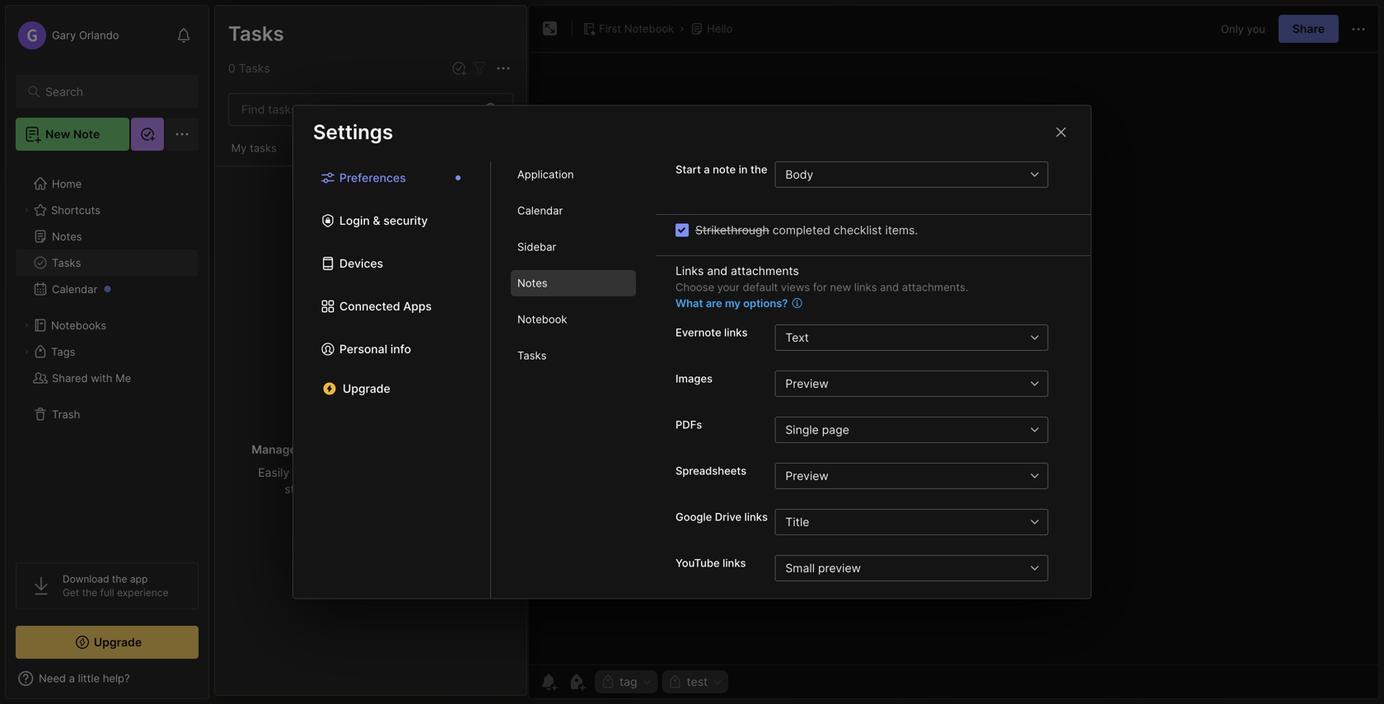Task type: vqa. For each thing, say whether or not it's contained in the screenshot.


Task type: locate. For each thing, give the bounding box(es) containing it.
preview button for images
[[775, 371, 1022, 397]]

trash link
[[16, 401, 198, 428]]

1 horizontal spatial a
[[704, 163, 710, 176]]

notebook up tasks tab
[[518, 313, 567, 326]]

calendar
[[518, 205, 563, 217], [52, 283, 97, 296]]

images
[[676, 373, 713, 385]]

new note
[[45, 127, 100, 141]]

strikethrough
[[696, 223, 770, 237]]

upgrade down personal
[[343, 382, 391, 396]]

new
[[45, 127, 70, 141]]

2 preview button from the top
[[775, 463, 1022, 490]]

connected
[[340, 300, 400, 314]]

nov down my at top left
[[232, 156, 250, 168]]

security
[[384, 214, 428, 228]]

add a reminder image
[[539, 673, 559, 692]]

notebook
[[625, 22, 674, 35], [518, 313, 567, 326]]

0 horizontal spatial calendar
[[52, 283, 97, 296]]

upgrade button down info
[[313, 376, 471, 402]]

0 vertical spatial calendar
[[518, 205, 563, 217]]

upgrade down full
[[94, 636, 142, 650]]

preview inside choose default view option for spreadsheets field
[[786, 469, 829, 483]]

the for app
[[82, 587, 97, 599]]

tasks up calendar button
[[52, 257, 81, 269]]

the right the note
[[751, 163, 768, 176]]

2 tab list from the left
[[491, 162, 656, 599]]

download
[[63, 574, 109, 586]]

1 horizontal spatial upgrade button
[[313, 376, 471, 402]]

notes inside the main element
[[52, 230, 82, 243]]

tasks left all
[[374, 443, 405, 457]]

default
[[743, 281, 778, 294]]

and down or
[[406, 483, 426, 497]]

0 horizontal spatial in
[[423, 443, 433, 457]]

in right the note
[[739, 163, 748, 176]]

test inside test button
[[687, 675, 708, 689]]

0 horizontal spatial upgrade
[[94, 636, 142, 650]]

calendar up notebooks
[[52, 283, 97, 296]]

0 vertical spatial upgrade button
[[313, 376, 471, 402]]

1 vertical spatial upgrade button
[[16, 626, 199, 659]]

tasks inside "button"
[[52, 257, 81, 269]]

notes up notes at the top left of the page
[[227, 21, 284, 45]]

calendar button
[[16, 276, 198, 302]]

assigned
[[435, 466, 484, 480]]

preview button up single page button
[[775, 371, 1022, 397]]

Choose default view option for Evernote links field
[[775, 325, 1071, 351]]

devices
[[340, 257, 383, 271]]

tab list containing preferences
[[293, 162, 491, 599]]

all
[[408, 443, 420, 457]]

tags
[[51, 346, 75, 358]]

1 horizontal spatial hello
[[707, 22, 733, 35]]

what
[[676, 297, 703, 310]]

2 horizontal spatial the
[[751, 163, 768, 176]]

attachments.
[[902, 281, 969, 294]]

preview up the single on the right bottom
[[786, 377, 829, 391]]

are
[[706, 297, 723, 310]]

the
[[751, 163, 768, 176], [112, 574, 127, 586], [82, 587, 97, 599]]

tree containing home
[[6, 161, 209, 548]]

0 vertical spatial hello
[[707, 22, 733, 35]]

the for note
[[751, 163, 768, 176]]

notes down the shortcuts
[[52, 230, 82, 243]]

tasks up notes at the top left of the page
[[228, 21, 284, 46]]

tab list
[[293, 162, 491, 599], [491, 162, 656, 599]]

home
[[52, 177, 82, 190]]

0 vertical spatial preview button
[[775, 371, 1022, 397]]

a right is
[[267, 132, 273, 145]]

2023 right 21,
[[269, 260, 293, 272]]

1 preview from the top
[[786, 377, 829, 391]]

the up full
[[112, 574, 127, 586]]

upgrade inside tab list
[[343, 382, 391, 396]]

hello button
[[688, 17, 736, 40]]

1 horizontal spatial upgrade
[[343, 382, 391, 396]]

1 vertical spatial 2023
[[269, 260, 293, 272]]

notebook right first
[[625, 22, 674, 35]]

date,
[[358, 466, 386, 480]]

links and attachments
[[676, 264, 799, 278]]

notes
[[227, 21, 284, 45], [52, 230, 82, 243], [518, 277, 548, 290]]

main element
[[0, 0, 214, 705]]

settings
[[313, 120, 393, 144]]

get
[[63, 587, 79, 599]]

1 vertical spatial nov
[[232, 260, 250, 272]]

preferences
[[340, 171, 406, 185]]

note window element
[[528, 5, 1380, 700]]

1 vertical spatial notes
[[52, 230, 82, 243]]

new task image
[[451, 60, 467, 77]]

upgrade button down full
[[16, 626, 199, 659]]

test right is
[[276, 132, 296, 145]]

views
[[781, 281, 810, 294]]

manage
[[252, 443, 297, 457]]

preview
[[818, 562, 861, 576]]

the down download
[[82, 587, 97, 599]]

0 vertical spatial test
[[276, 132, 296, 145]]

shared with me link
[[16, 365, 198, 392]]

2023
[[270, 156, 295, 168], [269, 260, 293, 272]]

you
[[1247, 22, 1266, 35]]

and inside 'easily sort by due date, note, or assigned status using this view and more'
[[406, 483, 426, 497]]

in right all
[[423, 443, 433, 457]]

shared with me
[[52, 372, 131, 385]]

calendar up the sidebar
[[518, 205, 563, 217]]

1 vertical spatial tasks
[[374, 443, 405, 457]]

links right new
[[855, 281, 877, 294]]

Choose default view option for YouTube links field
[[775, 556, 1071, 582]]

1 vertical spatial calendar
[[52, 283, 97, 296]]

0 vertical spatial preview
[[786, 377, 829, 391]]

1 vertical spatial preview button
[[775, 463, 1022, 490]]

1 vertical spatial upgrade
[[94, 636, 142, 650]]

body
[[786, 168, 814, 182]]

1 horizontal spatial the
[[112, 574, 127, 586]]

title button
[[775, 509, 1022, 536]]

1 horizontal spatial notebook
[[625, 22, 674, 35]]

single page
[[786, 423, 850, 437]]

small
[[786, 562, 815, 576]]

connected apps
[[340, 300, 432, 314]]

only
[[1221, 22, 1244, 35]]

0 vertical spatial upgrade
[[343, 382, 391, 396]]

upgrade inside the main element
[[94, 636, 142, 650]]

personal info
[[340, 342, 411, 356]]

0 vertical spatial 2023
[[270, 156, 295, 168]]

0 horizontal spatial the
[[82, 587, 97, 599]]

0 vertical spatial tasks
[[250, 142, 277, 155]]

preview button
[[775, 371, 1022, 397], [775, 463, 1022, 490]]

notes down the sidebar
[[518, 277, 548, 290]]

Find tasks… text field
[[232, 96, 476, 123]]

preview for spreadsheets
[[786, 469, 829, 483]]

1 horizontal spatial test
[[687, 675, 708, 689]]

tab list containing application
[[491, 162, 656, 599]]

this is a test
[[232, 132, 296, 145]]

tags button
[[16, 339, 198, 365]]

tasks down notebook tab
[[518, 350, 547, 362]]

1 horizontal spatial in
[[739, 163, 748, 176]]

strikethrough completed checklist items.
[[696, 223, 918, 237]]

0 vertical spatial nov
[[232, 156, 250, 168]]

and left attachments.
[[880, 281, 899, 294]]

and up your
[[707, 264, 728, 278]]

0 horizontal spatial upgrade button
[[16, 626, 199, 659]]

text
[[786, 331, 809, 345]]

1 nov from the top
[[232, 156, 250, 168]]

test right tag
[[687, 675, 708, 689]]

sort
[[293, 466, 315, 480]]

start a note in the
[[676, 163, 768, 176]]

1 horizontal spatial notes
[[227, 21, 284, 45]]

2 preview from the top
[[786, 469, 829, 483]]

single page button
[[775, 417, 1022, 443]]

preview down the single on the right bottom
[[786, 469, 829, 483]]

Search text field
[[45, 84, 177, 100]]

calendar inside 'tab'
[[518, 205, 563, 217]]

tree
[[6, 161, 209, 548]]

none search field inside the main element
[[45, 82, 177, 101]]

choose your default views for new links and attachments.
[[676, 281, 969, 294]]

expand note image
[[541, 19, 560, 39]]

with
[[91, 372, 112, 385]]

tooltip
[[412, 19, 595, 52]]

0 vertical spatial the
[[751, 163, 768, 176]]

0 horizontal spatial notes
[[52, 230, 82, 243]]

2 vertical spatial the
[[82, 587, 97, 599]]

1 vertical spatial notebook
[[518, 313, 567, 326]]

options?
[[744, 297, 788, 310]]

close image
[[1052, 122, 1071, 142]]

preview inside choose default view option for images field
[[786, 377, 829, 391]]

0 horizontal spatial a
[[267, 132, 273, 145]]

tasks inside row group
[[374, 443, 405, 457]]

calendar inside button
[[52, 283, 97, 296]]

1 vertical spatial preview
[[786, 469, 829, 483]]

tasks up "nov 28, 2023"
[[250, 142, 277, 155]]

0 vertical spatial in
[[739, 163, 748, 176]]

hello inside button
[[707, 22, 733, 35]]

None search field
[[45, 82, 177, 101]]

attachments
[[731, 264, 799, 278]]

youtube
[[676, 557, 720, 570]]

1 vertical spatial hello
[[232, 115, 258, 128]]

0 vertical spatial notebook
[[625, 22, 674, 35]]

status
[[285, 483, 318, 497]]

nov left 21,
[[232, 260, 250, 272]]

1 horizontal spatial calendar
[[518, 205, 563, 217]]

shared
[[52, 372, 88, 385]]

2023 right the 28,
[[270, 156, 295, 168]]

spreadsheets
[[676, 465, 747, 478]]

0 horizontal spatial notebook
[[518, 313, 567, 326]]

items.
[[886, 223, 918, 237]]

more
[[429, 483, 457, 497]]

2 nov from the top
[[232, 260, 250, 272]]

1 preview button from the top
[[775, 371, 1022, 397]]

calendar for calendar button
[[52, 283, 97, 296]]

what are my options?
[[676, 297, 788, 310]]

notes link
[[16, 223, 198, 250]]

preview button down single page button
[[775, 463, 1022, 490]]

2 vertical spatial notes
[[518, 277, 548, 290]]

1 vertical spatial a
[[704, 163, 710, 176]]

home link
[[16, 171, 199, 197]]

1 vertical spatial in
[[423, 443, 433, 457]]

2 horizontal spatial notes
[[518, 277, 548, 290]]

1 vertical spatial test
[[687, 675, 708, 689]]

0 horizontal spatial tasks
[[250, 142, 277, 155]]

1 horizontal spatial tasks
[[374, 443, 405, 457]]

0 tasks
[[228, 61, 270, 75]]

Start a new note in the body or title. field
[[775, 162, 1071, 188]]

2 notes
[[227, 61, 268, 75]]

my tasks button
[[215, 133, 293, 166]]

row group
[[215, 166, 527, 510]]

tasks inside button
[[250, 142, 277, 155]]

a left the note
[[704, 163, 710, 176]]

1 tab list from the left
[[293, 162, 491, 599]]

text button
[[775, 325, 1022, 351]]



Task type: describe. For each thing, give the bounding box(es) containing it.
notebooks link
[[16, 312, 198, 339]]

organize
[[323, 443, 372, 457]]

links right the "youtube"
[[723, 557, 746, 570]]

my tasks
[[231, 142, 277, 155]]

trash
[[52, 408, 80, 421]]

this
[[232, 132, 253, 145]]

untitled
[[232, 237, 272, 250]]

Choose default view option for Spreadsheets field
[[775, 463, 1071, 490]]

tree inside the main element
[[6, 161, 209, 548]]

title
[[786, 516, 810, 530]]

note
[[713, 163, 736, 176]]

login & security
[[340, 214, 428, 228]]

easily sort by due date, note, or assigned status using this view and more
[[258, 466, 484, 497]]

28,
[[253, 156, 268, 168]]

for
[[813, 281, 827, 294]]

evernote
[[676, 326, 722, 339]]

preview button for spreadsheets
[[775, 463, 1022, 490]]

2
[[227, 61, 234, 75]]

Choose default view option for Google Drive links field
[[775, 509, 1071, 536]]

nov 21, 2023
[[232, 260, 293, 272]]

experience
[[117, 587, 169, 599]]

evernote links
[[676, 326, 748, 339]]

this
[[354, 483, 374, 497]]

Choose default view option for Images field
[[775, 371, 1071, 397]]

my
[[725, 297, 741, 310]]

0 vertical spatial notes
[[227, 21, 284, 45]]

personal
[[340, 342, 388, 356]]

links down my
[[725, 326, 748, 339]]

test button
[[662, 671, 729, 694]]

by
[[318, 466, 331, 480]]

nov 28, 2023
[[232, 156, 295, 168]]

small preview button
[[775, 556, 1022, 582]]

first notebook
[[599, 22, 674, 35]]

add tag image
[[567, 673, 587, 692]]

expand notebooks image
[[21, 321, 31, 331]]

sidebar
[[518, 241, 557, 254]]

row group containing manage and organize tasks all in one place
[[215, 166, 527, 510]]

notebook inside tab
[[518, 313, 567, 326]]

info
[[391, 342, 411, 356]]

links right drive
[[745, 511, 768, 524]]

me
[[115, 372, 131, 385]]

full
[[100, 587, 114, 599]]

first
[[599, 22, 622, 35]]

login
[[340, 214, 370, 228]]

0
[[228, 61, 236, 75]]

easily
[[258, 466, 290, 480]]

notes tab
[[511, 270, 636, 297]]

and up the sort
[[299, 443, 320, 457]]

choose
[[676, 281, 715, 294]]

tasks inside tab
[[518, 350, 547, 362]]

2023 for nov 28, 2023
[[270, 156, 295, 168]]

expand tags image
[[21, 347, 31, 357]]

upgrade button inside tab list
[[313, 376, 471, 402]]

drive
[[715, 511, 742, 524]]

application
[[518, 168, 574, 181]]

Select86 checkbox
[[676, 224, 689, 237]]

checklist
[[834, 223, 882, 237]]

0 vertical spatial a
[[267, 132, 273, 145]]

notebook tab
[[511, 307, 636, 333]]

notes inside "tab"
[[518, 277, 548, 290]]

share button
[[1279, 15, 1339, 43]]

calendar for tab list containing application
[[518, 205, 563, 217]]

notebook inside button
[[625, 22, 674, 35]]

my
[[231, 142, 247, 155]]

21,
[[253, 260, 266, 272]]

pdfs
[[676, 419, 702, 431]]

is
[[256, 132, 264, 145]]

apps
[[403, 300, 432, 314]]

app
[[130, 574, 148, 586]]

0 horizontal spatial test
[[276, 132, 296, 145]]

small preview
[[786, 562, 861, 576]]

Note Editor text field
[[529, 52, 1379, 665]]

first notebook button
[[579, 17, 678, 40]]

Choose default view option for PDFs field
[[775, 417, 1071, 443]]

&
[[373, 214, 380, 228]]

place
[[460, 443, 490, 457]]

one
[[436, 443, 457, 457]]

preview for images
[[786, 377, 829, 391]]

note
[[73, 127, 100, 141]]

tasks right the 0
[[239, 61, 270, 75]]

nov for nov 28, 2023
[[232, 156, 250, 168]]

share
[[1293, 22, 1325, 36]]

calendar tab
[[511, 198, 636, 224]]

google drive links
[[676, 511, 768, 524]]

in inside row group
[[423, 443, 433, 457]]

2023 for nov 21, 2023
[[269, 260, 293, 272]]

upgrade button inside the main element
[[16, 626, 199, 659]]

tab list for start a note in the
[[491, 162, 656, 599]]

tasks tab
[[511, 343, 636, 369]]

nov for nov 21, 2023
[[232, 260, 250, 272]]

application tab
[[511, 162, 636, 188]]

tag button
[[595, 671, 658, 694]]

sidebar tab
[[511, 234, 636, 260]]

google
[[676, 511, 712, 524]]

due
[[334, 466, 355, 480]]

shortcuts
[[51, 204, 100, 217]]

download the app get the full experience
[[63, 574, 169, 599]]

tab list for application
[[293, 162, 491, 599]]

1 vertical spatial the
[[112, 574, 127, 586]]

only you
[[1221, 22, 1266, 35]]

notes
[[238, 61, 268, 75]]

or
[[420, 466, 431, 480]]

using
[[322, 483, 351, 497]]

0 horizontal spatial hello
[[232, 115, 258, 128]]

completed
[[773, 223, 831, 237]]

note,
[[389, 466, 417, 480]]

notebooks
[[51, 319, 107, 332]]

manage and organize tasks all in one place
[[252, 443, 490, 457]]



